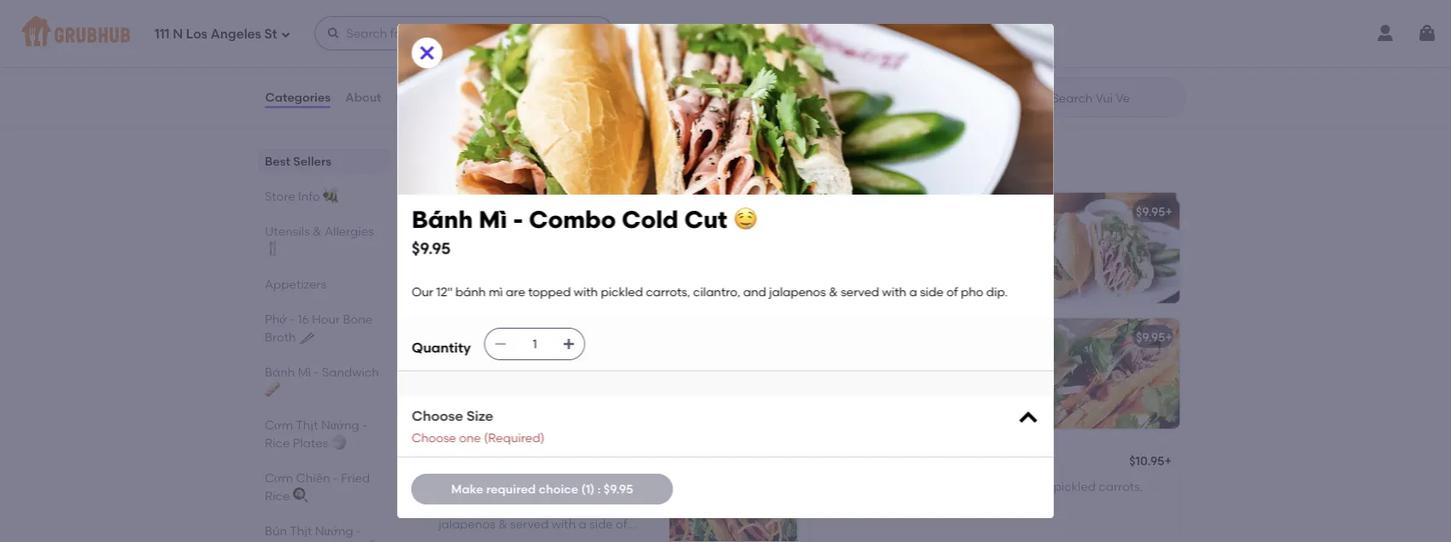 Task type: vqa. For each thing, say whether or not it's contained in the screenshot.
the Care
no



Task type: describe. For each thing, give the bounding box(es) containing it.
$15.95 +
[[748, 17, 790, 31]]

choose size choose one (required)
[[411, 408, 544, 445]]

our 12" bánh mì are topped with pickled carrots, cilantro, and jalapenos & served with a side of pho dip. down bánh mì - braised beef brisket 😍 at the left bottom of the page
[[439, 354, 627, 420]]

hour
[[311, 312, 340, 326]]

best for best sellers
[[264, 154, 290, 168]]

cilantro, down bánh mì - combo cold cut 🤤 in the right top of the page
[[914, 246, 961, 260]]

$9.95 + for bánh mì - fried egg 🍳 "image"
[[753, 204, 790, 219]]

2 choose from the top
[[411, 431, 456, 445]]

$10.95
[[1129, 453, 1165, 468]]

1 choose from the top
[[411, 408, 463, 425]]

best seller
[[449, 438, 501, 450]]

cilantro, inside vegetarian! our 12" bánh mì are topped with pickled carrots, cilantro, and jalapenos.
[[604, 246, 651, 260]]

🍳 for rice
[[292, 489, 304, 503]]

our inside vegetarian! our 12" bánh mì are topped with pickled carrots, cilantro, and jalapenos.
[[509, 228, 530, 243]]

vegetarian! our 12" bánh mì are topped with pickled carrots, cilantro, and jalapenos.
[[439, 228, 651, 277]]

categories button
[[264, 67, 332, 128]]

lemongrass
[[497, 459, 568, 473]]

make required choice (1) : $9.95
[[451, 482, 633, 497]]

tofu
[[912, 455, 937, 470]]

🍤
[[892, 17, 904, 31]]

fried for tofu
[[879, 455, 909, 470]]

size
[[466, 408, 493, 425]]

bánh mì - braised beef brisket 😍 image
[[669, 318, 797, 429]]

$15.95
[[748, 17, 783, 31]]

cilantro, down choice
[[531, 500, 578, 515]]

bánh mì - sandwich 🥖 tab
[[264, 363, 384, 399]]

egg
[[529, 204, 552, 219]]

(gf) for phở chicken breast
[[439, 45, 464, 59]]

jalapenos. inside vegetarian! our 12" bánh mì are topped with pickled carrots, cilantro, and jalapenos.
[[465, 263, 524, 277]]

info
[[298, 189, 320, 203]]

phở shrimp 🍤
[[821, 17, 904, 31]]

- inside cơm chiên - fried rice 🍳
[[333, 471, 338, 485]]

🥒
[[359, 542, 371, 542]]

bánh mì - braised pork belly image
[[1052, 318, 1180, 429]]

categories
[[265, 90, 331, 105]]

with inside vegetarian! our 12" bánh mì are topped with pickled carrots, cilantro, and jalapenos.
[[484, 246, 508, 260]]

cilantro, up bánh mì - braised beef brisket 😍 image
[[693, 285, 740, 299]]

store info 🐝
[[264, 189, 334, 203]]

- inside phở - 16 hour bone broth 🥢
[[289, 312, 294, 326]]

vegan!
[[821, 479, 862, 494]]

required
[[486, 482, 536, 497]]

12" inside vegan! our 12" bánh mì are topped with pickled carrots, cilantro, and jalapenos.
[[889, 479, 905, 494]]

🐝
[[322, 189, 334, 203]]

1 horizontal spatial bánh mì - sandwich 🥖
[[425, 152, 625, 174]]

& inside utensils & allergies 🍴
[[312, 224, 321, 238]]

cơm chiên - fried rice 🍳
[[264, 471, 370, 503]]

mì inside bánh mì - combo cold cut 🤤 $9.95
[[478, 205, 507, 234]]

thịt for cơm
[[295, 418, 318, 432]]

- inside tab
[[314, 365, 319, 379]]

bún
[[264, 524, 287, 538]]

reviews
[[396, 90, 444, 105]]

our inside vegan! our 12" bánh mì are topped with pickled carrots, cilantro, and jalapenos.
[[865, 479, 886, 494]]

0 vertical spatial chicken
[[465, 20, 513, 35]]

basil, for phở shrimp 🍤
[[1001, 41, 1031, 56]]

about button
[[344, 67, 382, 128]]

broth
[[264, 330, 296, 344]]

🍳 for egg
[[555, 204, 567, 219]]

(required)
[[483, 431, 544, 445]]

bánh inside bánh mì - sandwich 🥖
[[264, 365, 294, 379]]

st
[[264, 27, 277, 42]]

our 12" bánh mì are topped with pickled carrots, cilantro, and jalapenos & served with a side of pho dip. up bánh mì - braised beef brisket 😍 image
[[411, 285, 1008, 299]]

quantity
[[411, 339, 470, 356]]

phở chicken breast image
[[669, 5, 797, 116]]

cơm for cơm thịt nướng - rice plates 🍚
[[264, 418, 293, 432]]

allergies
[[324, 224, 373, 238]]

bún thịt nướng - vermicelli bowls 🥒
[[264, 524, 371, 542]]

$9.95 inside bánh mì - combo cold cut 🤤 $9.95
[[411, 239, 450, 258]]

$9.95 + for bánh mì - combo cold cut 🤤 image at the right of page
[[1136, 204, 1173, 219]]

braised
[[497, 330, 541, 344]]

nướng for bowls
[[315, 524, 353, 538]]

- inside bánh mì - combo cold cut 🤤 $9.95
[[513, 205, 523, 234]]

limes for phở shrimp 🍤
[[1034, 41, 1064, 56]]

limes for phở chicken breast
[[439, 62, 469, 76]]

Input item quantity number field
[[516, 329, 553, 360]]

vegan! our 12" bánh mì are topped with pickled carrots, cilantro, and jalapenos.
[[821, 479, 1143, 511]]

about
[[345, 90, 381, 105]]

phở - 16 hour bone broth 🥢 tab
[[264, 310, 384, 346]]

fried inside cơm chiên - fried rice 🍳
[[341, 471, 370, 485]]

111
[[155, 27, 170, 42]]

bánh inside bánh mì - combo cold cut 🤤 $9.95
[[411, 205, 473, 234]]

cold for bánh mì - combo cold cut 🤤
[[926, 204, 954, 219]]

cơm thịt nướng - rice plates 🍚
[[264, 418, 367, 450]]

seller
[[473, 438, 501, 450]]

served for shrimp
[[849, 41, 889, 56]]

Search Vui Ve search field
[[1050, 90, 1181, 106]]

utensils & allergies 🍴 tab
[[264, 222, 384, 258]]

our 12" bánh mì are topped with pickled carrots, cilantro, and jalapenos & served with a side of pho dip. down bánh mì - combo cold cut 🤤 in the right top of the page
[[821, 228, 1010, 295]]

bánh mì - fried egg 🍳
[[439, 204, 567, 219]]

fried for egg
[[497, 204, 526, 219]]

😍
[[616, 330, 628, 344]]

(gf) served with bean sprouts, basil, limes and jalapenos. for breast
[[439, 45, 648, 76]]

cold for bánh mì - combo cold cut 🤤 $9.95
[[621, 205, 678, 234]]

utensils & allergies 🍴
[[264, 224, 373, 256]]

chiên
[[296, 471, 330, 485]]

shrimp
[[847, 17, 889, 31]]

basil, for phở chicken breast
[[618, 45, 648, 59]]

cilantro, down the input item quantity number field at left bottom
[[531, 371, 578, 386]]

breast
[[516, 20, 554, 35]]

svg image
[[416, 43, 437, 63]]

jalapenos. inside vegan! our 12" bánh mì are topped with pickled carrots, cilantro, and jalapenos.
[[897, 497, 957, 511]]

111 n los angeles st
[[155, 27, 277, 42]]

cut for bánh mì - combo cold cut 🤤 $9.95
[[684, 205, 727, 234]]

- inside bún thịt nướng - vermicelli bowls 🥒
[[356, 524, 361, 538]]

best sellers tab
[[264, 152, 384, 170]]

phở for phở - 16 hour bone broth 🥢
[[264, 312, 286, 326]]

brisket
[[573, 330, 613, 344]]

$10.95 +
[[1129, 453, 1172, 468]]

sellers
[[293, 154, 331, 168]]

🍚
[[331, 436, 343, 450]]

vegetarian!
[[439, 228, 506, 243]]

pickled inside vegan! our 12" bánh mì are topped with pickled carrots, cilantro, and jalapenos.
[[1054, 479, 1096, 494]]



Task type: locate. For each thing, give the bounding box(es) containing it.
1 vertical spatial 🥖
[[264, 383, 276, 397]]

phở - 16 hour bone broth 🥢
[[264, 312, 372, 344]]

🤤 for bánh mì - combo cold cut 🤤 $9.95
[[733, 205, 757, 234]]

best inside tab
[[264, 154, 290, 168]]

with inside vegan! our 12" bánh mì are topped with pickled carrots, cilantro, and jalapenos.
[[1027, 479, 1051, 494]]

cut inside bánh mì - combo cold cut 🤤 $9.95
[[684, 205, 727, 234]]

1 vertical spatial thịt
[[289, 524, 312, 538]]

sandwich
[[514, 152, 602, 174], [322, 365, 379, 379]]

0 horizontal spatial fried
[[341, 471, 370, 485]]

1 vertical spatial sandwich
[[322, 365, 379, 379]]

served
[[849, 41, 889, 56], [466, 45, 506, 59]]

jalapenos. up search vui ve search field
[[1093, 41, 1153, 56]]

best left sellers
[[264, 154, 290, 168]]

0 horizontal spatial (gf)
[[439, 45, 464, 59]]

vermicelli
[[264, 542, 320, 542]]

los
[[186, 27, 207, 42]]

chicken up :
[[571, 459, 619, 473]]

cilantro, down "vegan!"
[[821, 497, 869, 511]]

rice left plates
[[264, 436, 289, 450]]

svg image
[[1417, 23, 1438, 44], [327, 26, 340, 40], [281, 29, 291, 40], [493, 338, 507, 351], [562, 338, 575, 351], [1016, 407, 1040, 431]]

one
[[459, 431, 481, 445]]

sandwich inside "bánh mì - sandwich 🥖" tab
[[322, 365, 379, 379]]

mì
[[586, 228, 600, 243], [898, 228, 913, 243], [488, 285, 503, 299], [516, 354, 530, 368], [898, 354, 913, 368], [942, 479, 956, 494], [516, 483, 530, 497]]

best left seller
[[449, 438, 471, 450]]

sprouts, for phở chicken breast
[[570, 45, 615, 59]]

(1)
[[581, 482, 595, 497]]

rice for cơm chiên - fried rice 🍳
[[264, 489, 289, 503]]

bánh mì - fried tofu
[[821, 455, 937, 470]]

🥖
[[607, 152, 625, 174], [264, 383, 276, 397]]

best sellers
[[264, 154, 331, 168]]

0 vertical spatial best
[[264, 154, 290, 168]]

1 horizontal spatial 🥖
[[607, 152, 625, 174]]

cut
[[957, 204, 978, 219], [684, 205, 727, 234]]

sprouts, inside (gf) served with bean sprouts, basil, limes and jalapenos.
[[570, 45, 615, 59]]

bánh mì - lemongrass chicken
[[439, 459, 619, 473]]

2 cơm from the top
[[264, 471, 293, 485]]

choose up one
[[411, 408, 463, 425]]

basil,
[[1001, 41, 1031, 56], [618, 45, 648, 59]]

2 vertical spatial fried
[[341, 471, 370, 485]]

search icon image
[[1025, 87, 1045, 108]]

0 vertical spatial 🥖
[[607, 152, 625, 174]]

0 horizontal spatial bean
[[536, 45, 567, 59]]

bean
[[919, 41, 949, 56], [536, 45, 567, 59]]

beef
[[544, 330, 571, 344]]

+
[[783, 17, 790, 31], [783, 204, 790, 219], [1165, 204, 1173, 219], [1165, 330, 1173, 344], [1165, 453, 1172, 468], [783, 455, 790, 470]]

1 vertical spatial best
[[449, 438, 471, 450]]

0 horizontal spatial combo
[[528, 205, 616, 234]]

0 vertical spatial sandwich
[[514, 152, 602, 174]]

0 horizontal spatial 🥖
[[264, 383, 276, 397]]

bean for phở shrimp 🍤
[[919, 41, 949, 56]]

topped inside vegan! our 12" bánh mì are topped with pickled carrots, cilantro, and jalapenos.
[[981, 479, 1024, 494]]

of
[[999, 263, 1010, 277], [946, 285, 958, 299], [616, 388, 627, 403], [999, 388, 1010, 403], [616, 517, 627, 532]]

jalapenos
[[821, 263, 878, 277], [769, 285, 826, 299], [439, 388, 495, 403], [821, 388, 878, 403], [439, 517, 495, 532]]

-
[[502, 152, 509, 174], [489, 204, 494, 219], [871, 204, 876, 219], [513, 205, 523, 234], [289, 312, 294, 326], [489, 330, 494, 344], [314, 365, 319, 379], [362, 418, 367, 432], [871, 455, 876, 470], [489, 459, 494, 473], [333, 471, 338, 485], [356, 524, 361, 538]]

🍳 right egg
[[555, 204, 567, 219]]

$9.95
[[753, 204, 783, 219], [1136, 204, 1165, 219], [411, 239, 450, 258], [1136, 330, 1165, 344], [753, 455, 783, 470], [604, 482, 633, 497]]

0 horizontal spatial sprouts,
[[570, 45, 615, 59]]

1 cơm from the top
[[264, 418, 293, 432]]

bánh inside vegetarian! our 12" bánh mì are topped with pickled carrots, cilantro, and jalapenos.
[[553, 228, 583, 243]]

are inside vegan! our 12" bánh mì are topped with pickled carrots, cilantro, and jalapenos.
[[959, 479, 978, 494]]

cut for bánh mì - combo cold cut 🤤
[[957, 204, 978, 219]]

🤤 inside bánh mì - combo cold cut 🤤 $9.95
[[733, 205, 757, 234]]

bánh mì - sandwich 🥖 down 🥢 at the left bottom
[[264, 365, 379, 397]]

rice inside cơm chiên - fried rice 🍳
[[264, 489, 289, 503]]

bean for phở chicken breast
[[536, 45, 567, 59]]

rice inside cơm thịt nướng - rice plates 🍚
[[264, 436, 289, 450]]

appetizers tab
[[264, 275, 384, 293]]

sandwich up egg
[[514, 152, 602, 174]]

jalapenos.
[[1093, 41, 1153, 56], [497, 62, 557, 76], [465, 263, 524, 277], [897, 497, 957, 511]]

pho
[[821, 280, 844, 295], [960, 285, 983, 299], [439, 406, 461, 420], [821, 406, 844, 420], [439, 535, 461, 542]]

best for best seller
[[449, 438, 471, 450]]

0 horizontal spatial limes
[[439, 62, 469, 76]]

🤤 for bánh mì - combo cold cut 🤤
[[981, 204, 993, 219]]

mì inside vegan! our 12" bánh mì are topped with pickled carrots, cilantro, and jalapenos.
[[942, 479, 956, 494]]

limes right svg icon
[[439, 62, 469, 76]]

bone
[[342, 312, 372, 326]]

nướng inside bún thịt nướng - vermicelli bowls 🥒
[[315, 524, 353, 538]]

1 horizontal spatial cut
[[957, 204, 978, 219]]

cilantro,
[[604, 246, 651, 260], [914, 246, 961, 260], [693, 285, 740, 299], [531, 371, 578, 386], [914, 371, 961, 386], [821, 497, 869, 511], [531, 500, 578, 515]]

(gf) served with bean sprouts, basil, limes and jalapenos.
[[821, 41, 1153, 56], [439, 45, 648, 76]]

1 horizontal spatial 🤤
[[981, 204, 993, 219]]

🥖 inside bánh mì - sandwich 🥖
[[264, 383, 276, 397]]

nướng up bowls
[[315, 524, 353, 538]]

1 horizontal spatial fried
[[497, 204, 526, 219]]

1 vertical spatial limes
[[439, 62, 469, 76]]

0 vertical spatial 🍳
[[555, 204, 567, 219]]

sprouts, for phở shrimp 🍤
[[952, 41, 998, 56]]

thịt for bún
[[289, 524, 312, 538]]

served down shrimp
[[849, 41, 889, 56]]

bowls
[[323, 542, 356, 542]]

cilantro, up 😍
[[604, 246, 651, 260]]

make
[[451, 482, 483, 497]]

nướng
[[321, 418, 359, 432], [315, 524, 353, 538]]

with
[[892, 41, 916, 56], [509, 45, 534, 59], [983, 228, 1008, 243], [484, 246, 508, 260], [934, 263, 959, 277], [573, 285, 598, 299], [882, 285, 906, 299], [601, 354, 625, 368], [983, 354, 1008, 368], [552, 388, 576, 403], [934, 388, 959, 403], [1027, 479, 1051, 494], [601, 483, 625, 497], [552, 517, 576, 532]]

🥖 down broth
[[264, 383, 276, 397]]

cold inside bánh mì - combo cold cut 🤤 $9.95
[[621, 205, 678, 234]]

carrots, inside vegetarian! our 12" bánh mì are topped with pickled carrots, cilantro, and jalapenos.
[[556, 246, 601, 260]]

0 horizontal spatial 🍳
[[292, 489, 304, 503]]

1 horizontal spatial (gf) served with bean sprouts, basil, limes and jalapenos.
[[821, 41, 1153, 56]]

cơm chiên - fried rice 🍳 tab
[[264, 469, 384, 505]]

(gf) served with bean sprouts, basil, limes and jalapenos. down breast at the left of the page
[[439, 45, 648, 76]]

&
[[312, 224, 321, 238], [881, 263, 890, 277], [829, 285, 838, 299], [498, 388, 507, 403], [881, 388, 890, 403], [498, 517, 507, 532]]

1 horizontal spatial served
[[849, 41, 889, 56]]

0 vertical spatial choose
[[411, 408, 463, 425]]

$9.95 +
[[753, 204, 790, 219], [1136, 204, 1173, 219], [1136, 330, 1173, 344], [753, 455, 790, 470]]

2 horizontal spatial fried
[[879, 455, 909, 470]]

1 horizontal spatial cold
[[926, 204, 954, 219]]

fried
[[497, 204, 526, 219], [879, 455, 909, 470], [341, 471, 370, 485]]

(gf) served with bean sprouts, basil, limes and jalapenos. up 'search icon'
[[821, 41, 1153, 56]]

mì inside bánh mì - sandwich 🥖
[[297, 365, 311, 379]]

bánh mì - sandwich 🥖
[[425, 152, 625, 174], [264, 365, 379, 397]]

our 12" bánh mì are topped with pickled carrots, cilantro, and jalapenos & served with a side of pho dip. down lemongrass
[[439, 483, 627, 542]]

0 horizontal spatial chicken
[[465, 20, 513, 35]]

served for chicken
[[466, 45, 506, 59]]

plates
[[292, 436, 328, 450]]

bánh mì - combo cold cut 🤤
[[821, 204, 993, 219]]

0 vertical spatial nướng
[[321, 418, 359, 432]]

0 vertical spatial fried
[[497, 204, 526, 219]]

our 12" bánh mì are topped with pickled carrots, cilantro, and jalapenos & served with a side of pho dip.
[[821, 228, 1010, 295], [411, 285, 1008, 299], [439, 354, 627, 420], [821, 354, 1010, 420], [439, 483, 627, 542]]

bánh mì - fried egg 🍳 image
[[669, 192, 797, 304]]

phở inside phở - 16 hour bone broth 🥢
[[264, 312, 286, 326]]

sandwich down phở - 16 hour bone broth 🥢 tab
[[322, 365, 379, 379]]

🍴
[[264, 242, 276, 256]]

sprouts,
[[952, 41, 998, 56], [570, 45, 615, 59]]

0 vertical spatial cơm
[[264, 418, 293, 432]]

1 vertical spatial nướng
[[315, 524, 353, 538]]

(gf) down phở shrimp 🍤
[[821, 41, 846, 56]]

0 vertical spatial thịt
[[295, 418, 318, 432]]

1 horizontal spatial phở
[[439, 20, 462, 35]]

are inside vegetarian! our 12" bánh mì are topped with pickled carrots, cilantro, and jalapenos.
[[603, 228, 622, 243]]

1 vertical spatial choose
[[411, 431, 456, 445]]

(gf) for phở shrimp 🍤
[[821, 41, 846, 56]]

combo inside bánh mì - combo cold cut 🤤 $9.95
[[528, 205, 616, 234]]

(gf)
[[821, 41, 846, 56], [439, 45, 464, 59]]

chicken left breast at the left of the page
[[465, 20, 513, 35]]

bánh mì - combo cold cut 🤤 $9.95
[[411, 205, 757, 258]]

0 horizontal spatial bánh mì - sandwich 🥖
[[264, 365, 379, 397]]

are
[[603, 228, 622, 243], [916, 228, 935, 243], [506, 285, 525, 299], [533, 354, 552, 368], [916, 354, 935, 368], [959, 479, 978, 494], [533, 483, 552, 497]]

bún thịt nướng - vermicelli bowls 🥒 tab
[[264, 522, 384, 542]]

🥖 up bánh mì - combo cold cut 🤤 $9.95
[[607, 152, 625, 174]]

16
[[297, 312, 309, 326]]

thịt up vermicelli
[[289, 524, 312, 538]]

1 horizontal spatial sprouts,
[[952, 41, 998, 56]]

0 horizontal spatial (gf) served with bean sprouts, basil, limes and jalapenos.
[[439, 45, 648, 76]]

(gf) served with bean sprouts, basil, limes and jalapenos. for 🍤
[[821, 41, 1153, 56]]

1 horizontal spatial bean
[[919, 41, 949, 56]]

nướng for plates
[[321, 418, 359, 432]]

1 vertical spatial chicken
[[571, 459, 619, 473]]

phở
[[821, 17, 844, 31], [439, 20, 462, 35], [264, 312, 286, 326]]

thịt inside bún thịt nướng - vermicelli bowls 🥒
[[289, 524, 312, 538]]

bean inside (gf) served with bean sprouts, basil, limes and jalapenos.
[[536, 45, 567, 59]]

1 vertical spatial rice
[[264, 489, 289, 503]]

n
[[173, 27, 183, 42]]

limes up 'search icon'
[[1034, 41, 1064, 56]]

store info 🐝 tab
[[264, 187, 384, 205]]

🍳 inside cơm chiên - fried rice 🍳
[[292, 489, 304, 503]]

choose left one
[[411, 431, 456, 445]]

1 horizontal spatial limes
[[1034, 41, 1064, 56]]

- inside cơm thịt nướng - rice plates 🍚
[[362, 418, 367, 432]]

1 vertical spatial cơm
[[264, 471, 293, 485]]

12" inside vegetarian! our 12" bánh mì are topped with pickled carrots, cilantro, and jalapenos.
[[533, 228, 550, 243]]

phở for phở chicken breast
[[439, 20, 462, 35]]

jalapenos. down "tofu"
[[897, 497, 957, 511]]

2 horizontal spatial phở
[[821, 17, 844, 31]]

0 horizontal spatial phở
[[264, 312, 286, 326]]

combo for bánh mì - combo cold cut 🤤
[[879, 204, 923, 219]]

phở up broth
[[264, 312, 286, 326]]

1 horizontal spatial basil,
[[1001, 41, 1031, 56]]

nướng up 🍚 on the bottom of page
[[321, 418, 359, 432]]

1 vertical spatial 🍳
[[292, 489, 304, 503]]

reviews button
[[395, 67, 444, 128]]

1 horizontal spatial (gf)
[[821, 41, 846, 56]]

thịt
[[295, 418, 318, 432], [289, 524, 312, 538]]

1 horizontal spatial sandwich
[[514, 152, 602, 174]]

store
[[264, 189, 295, 203]]

0 horizontal spatial basil,
[[618, 45, 648, 59]]

bánh
[[553, 228, 583, 243], [865, 228, 895, 243], [455, 285, 485, 299], [482, 354, 513, 368], [865, 354, 895, 368], [908, 479, 939, 494], [482, 483, 513, 497]]

0 vertical spatial limes
[[1034, 41, 1064, 56]]

cilantro, inside vegan! our 12" bánh mì are topped with pickled carrots, cilantro, and jalapenos.
[[821, 497, 869, 511]]

with inside (gf) served with bean sprouts, basil, limes and jalapenos.
[[509, 45, 534, 59]]

1 horizontal spatial chicken
[[571, 459, 619, 473]]

0 vertical spatial bánh mì - sandwich 🥖
[[425, 152, 625, 174]]

appetizers
[[264, 277, 326, 291]]

0 horizontal spatial sandwich
[[322, 365, 379, 379]]

basil, inside (gf) served with bean sprouts, basil, limes and jalapenos.
[[618, 45, 648, 59]]

served inside (gf) served with bean sprouts, basil, limes and jalapenos.
[[466, 45, 506, 59]]

cơm
[[264, 418, 293, 432], [264, 471, 293, 485]]

bánh mì - combo cold cut 🤤 image
[[1052, 192, 1180, 304]]

2 rice from the top
[[264, 489, 289, 503]]

limes
[[1034, 41, 1064, 56], [439, 62, 469, 76]]

$9.95 + for bánh mì - braised pork belly image
[[1136, 330, 1173, 344]]

bánh mì - lemongrass chicken image
[[669, 444, 797, 542]]

carrots,
[[556, 246, 601, 260], [866, 246, 911, 260], [645, 285, 690, 299], [484, 371, 528, 386], [866, 371, 911, 386], [1099, 479, 1143, 494], [484, 500, 528, 515]]

(gf) right svg icon
[[439, 45, 464, 59]]

carrots, inside vegan! our 12" bánh mì are topped with pickled carrots, cilantro, and jalapenos.
[[1099, 479, 1143, 494]]

combo for bánh mì - combo cold cut 🤤 $9.95
[[528, 205, 616, 234]]

0 horizontal spatial served
[[466, 45, 506, 59]]

topped
[[938, 228, 980, 243], [439, 246, 481, 260], [528, 285, 570, 299], [555, 354, 598, 368], [938, 354, 980, 368], [981, 479, 1024, 494], [555, 483, 598, 497]]

bánh mì - braised beef brisket 😍
[[439, 330, 628, 344]]

thịt up plates
[[295, 418, 318, 432]]

1 horizontal spatial 🍳
[[555, 204, 567, 219]]

cold
[[926, 204, 954, 219], [621, 205, 678, 234]]

1 vertical spatial bánh mì - sandwich 🥖
[[264, 365, 379, 397]]

fried left "tofu"
[[879, 455, 909, 470]]

fried down 🍚 on the bottom of page
[[341, 471, 370, 485]]

12"
[[533, 228, 550, 243], [846, 228, 862, 243], [436, 285, 452, 299], [463, 354, 480, 368], [846, 354, 862, 368], [889, 479, 905, 494], [463, 483, 480, 497]]

a
[[961, 263, 969, 277], [909, 285, 917, 299], [579, 388, 587, 403], [961, 388, 969, 403], [579, 517, 587, 532]]

🍳 down the 'chiên'
[[292, 489, 304, 503]]

:
[[598, 482, 601, 497]]

phở left shrimp
[[821, 17, 844, 31]]

bánh mì - sandwich 🥖 up egg
[[425, 152, 625, 174]]

cơm inside cơm chiên - fried rice 🍳
[[264, 471, 293, 485]]

phở chicken breast
[[439, 20, 554, 35]]

jalapenos. down vegetarian!
[[465, 263, 524, 277]]

🥢
[[298, 330, 310, 344]]

angeles
[[211, 27, 261, 42]]

cơm left the 'chiên'
[[264, 471, 293, 485]]

0 horizontal spatial 🤤
[[733, 205, 757, 234]]

mì
[[476, 152, 497, 174], [472, 204, 486, 219], [855, 204, 868, 219], [478, 205, 507, 234], [472, 330, 486, 344], [297, 365, 311, 379], [855, 455, 868, 470], [472, 459, 486, 473]]

jalapenos. inside (gf) served with bean sprouts, basil, limes and jalapenos.
[[497, 62, 557, 76]]

combo
[[879, 204, 923, 219], [528, 205, 616, 234]]

cơm thịt nướng - rice plates 🍚 tab
[[264, 416, 384, 452]]

pickled inside vegetarian! our 12" bánh mì are topped with pickled carrots, cilantro, and jalapenos.
[[511, 246, 553, 260]]

cơm inside cơm thịt nướng - rice plates 🍚
[[264, 418, 293, 432]]

cilantro, up "tofu"
[[914, 371, 961, 386]]

bánh mì - sandwich 🥖 inside tab
[[264, 365, 379, 397]]

thịt inside cơm thịt nướng - rice plates 🍚
[[295, 418, 318, 432]]

rice up bún
[[264, 489, 289, 503]]

and inside (gf) served with bean sprouts, basil, limes and jalapenos.
[[472, 62, 495, 76]]

1 horizontal spatial best
[[449, 438, 471, 450]]

phở up reviews at the top of page
[[439, 20, 462, 35]]

phở for phở shrimp 🍤
[[821, 17, 844, 31]]

0 horizontal spatial best
[[264, 154, 290, 168]]

bánh inside vegan! our 12" bánh mì are topped with pickled carrots, cilantro, and jalapenos.
[[908, 479, 939, 494]]

topped inside vegetarian! our 12" bánh mì are topped with pickled carrots, cilantro, and jalapenos.
[[439, 246, 481, 260]]

mì inside vegetarian! our 12" bánh mì are topped with pickled carrots, cilantro, and jalapenos.
[[586, 228, 600, 243]]

0 vertical spatial rice
[[264, 436, 289, 450]]

0 horizontal spatial cut
[[684, 205, 727, 234]]

1 horizontal spatial combo
[[879, 204, 923, 219]]

fried left egg
[[497, 204, 526, 219]]

cơm up plates
[[264, 418, 293, 432]]

0 horizontal spatial cold
[[621, 205, 678, 234]]

1 rice from the top
[[264, 436, 289, 450]]

nướng inside cơm thịt nướng - rice plates 🍚
[[321, 418, 359, 432]]

our
[[509, 228, 530, 243], [821, 228, 843, 243], [411, 285, 433, 299], [439, 354, 460, 368], [821, 354, 843, 368], [865, 479, 886, 494], [439, 483, 460, 497]]

main navigation navigation
[[0, 0, 1451, 67]]

choice
[[539, 482, 578, 497]]

dip.
[[847, 280, 868, 295], [986, 285, 1008, 299], [464, 406, 486, 420], [847, 406, 868, 420], [464, 535, 486, 542]]

1 vertical spatial fried
[[879, 455, 909, 470]]

limes inside (gf) served with bean sprouts, basil, limes and jalapenos.
[[439, 62, 469, 76]]

utensils
[[264, 224, 309, 238]]

served down phở chicken breast
[[466, 45, 506, 59]]

and inside vegetarian! our 12" bánh mì are topped with pickled carrots, cilantro, and jalapenos.
[[439, 263, 462, 277]]

our 12" bánh mì are topped with pickled carrots, cilantro, and jalapenos & served with a side of pho dip. up "tofu"
[[821, 354, 1010, 420]]

cơm for cơm chiên - fried rice 🍳
[[264, 471, 293, 485]]

jalapenos. down breast at the left of the page
[[497, 62, 557, 76]]

rice for cơm thịt nướng - rice plates 🍚
[[264, 436, 289, 450]]

and inside vegan! our 12" bánh mì are topped with pickled carrots, cilantro, and jalapenos.
[[871, 497, 894, 511]]



